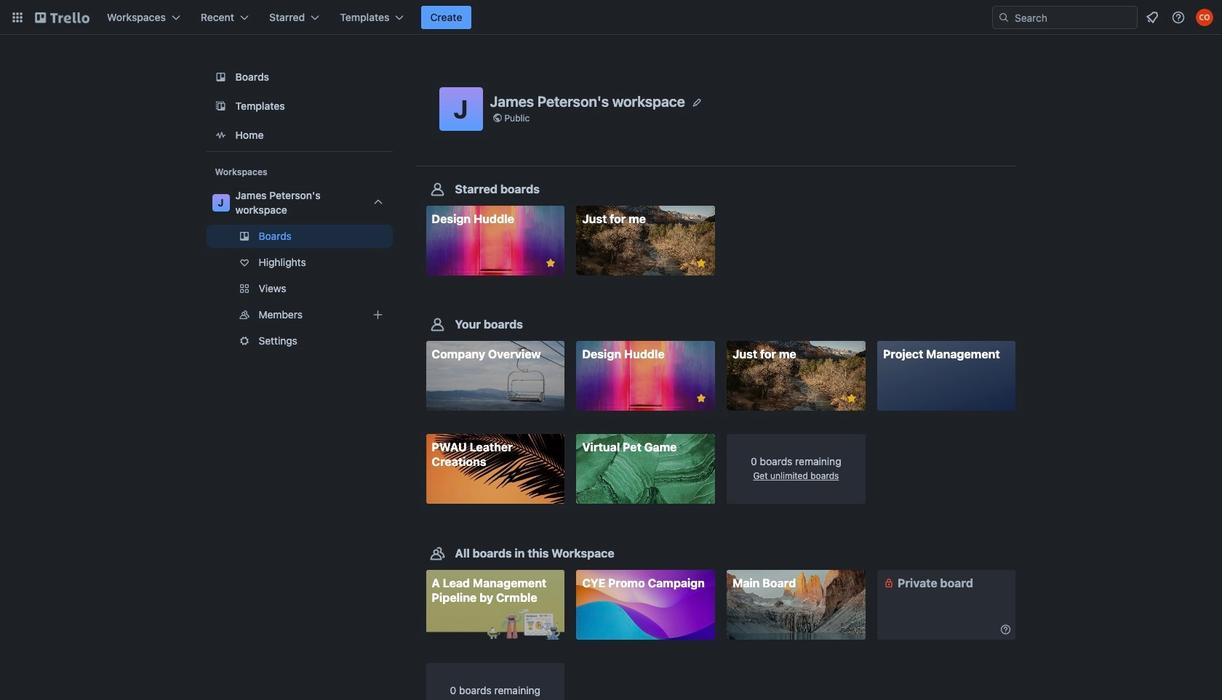 Task type: vqa. For each thing, say whether or not it's contained in the screenshot.
Your boards with 6 items 'ELEMENT'
no



Task type: locate. For each thing, give the bounding box(es) containing it.
1 vertical spatial sm image
[[999, 623, 1014, 637]]

0 notifications image
[[1144, 9, 1162, 26]]

0 vertical spatial sm image
[[882, 576, 897, 591]]

click to unstar this board. it will be removed from your starred list. image
[[545, 257, 558, 270], [695, 392, 708, 406]]

0 horizontal spatial click to unstar this board. it will be removed from your starred list. image
[[545, 257, 558, 270]]

1 horizontal spatial click to unstar this board. it will be removed from your starred list. image
[[846, 392, 859, 406]]

search image
[[999, 12, 1010, 23]]

0 vertical spatial click to unstar this board. it will be removed from your starred list. image
[[695, 257, 708, 270]]

template board image
[[212, 98, 230, 115]]

0 horizontal spatial sm image
[[882, 576, 897, 591]]

sm image
[[882, 576, 897, 591], [999, 623, 1014, 637]]

click to unstar this board. it will be removed from your starred list. image
[[695, 257, 708, 270], [846, 392, 859, 406]]

0 vertical spatial click to unstar this board. it will be removed from your starred list. image
[[545, 257, 558, 270]]

back to home image
[[35, 6, 90, 29]]

0 horizontal spatial click to unstar this board. it will be removed from your starred list. image
[[695, 257, 708, 270]]

1 horizontal spatial click to unstar this board. it will be removed from your starred list. image
[[695, 392, 708, 406]]



Task type: describe. For each thing, give the bounding box(es) containing it.
1 vertical spatial click to unstar this board. it will be removed from your starred list. image
[[846, 392, 859, 406]]

1 vertical spatial click to unstar this board. it will be removed from your starred list. image
[[695, 392, 708, 406]]

primary element
[[0, 0, 1223, 35]]

open information menu image
[[1172, 10, 1186, 25]]

1 horizontal spatial sm image
[[999, 623, 1014, 637]]

Search field
[[1010, 7, 1138, 28]]

add image
[[369, 306, 387, 324]]

board image
[[212, 68, 230, 86]]

christina overa (christinaovera) image
[[1197, 9, 1214, 26]]

home image
[[212, 127, 230, 144]]



